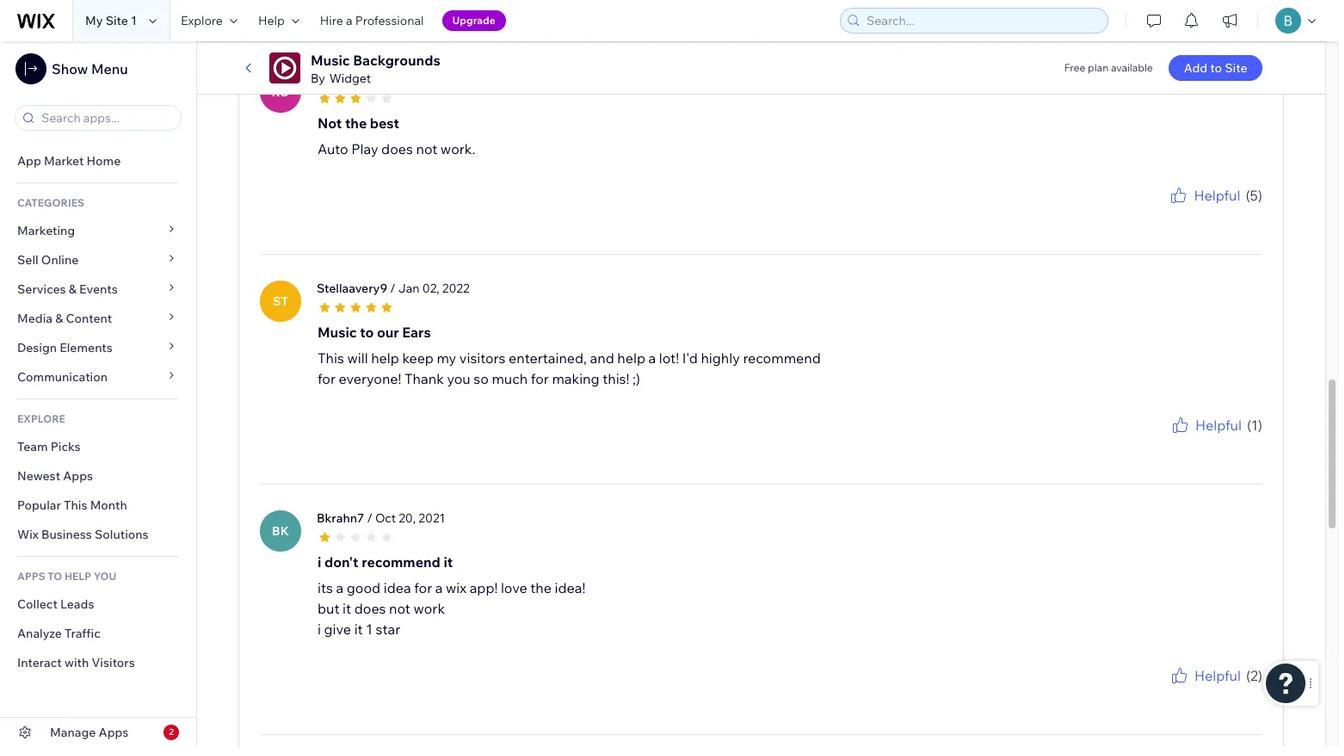 Task type: locate. For each thing, give the bounding box(es) containing it.
0 vertical spatial &
[[69, 281, 77, 297]]

analyze
[[17, 626, 62, 641]]

picks
[[51, 439, 81, 454]]

1 vertical spatial does
[[354, 600, 386, 617]]

1 your from the top
[[1194, 206, 1215, 219]]

music backgrounds logo image
[[269, 52, 300, 83]]

to for add
[[1210, 60, 1222, 76]]

1 vertical spatial not
[[389, 600, 410, 617]]

wix
[[446, 580, 467, 597]]

0 horizontal spatial it
[[343, 600, 351, 617]]

1 vertical spatial to
[[360, 324, 374, 341]]

help up everyone!
[[371, 350, 399, 367]]

1 vertical spatial helpful button
[[1170, 415, 1242, 436]]

apps up popular this month
[[63, 468, 93, 484]]

add to site
[[1184, 60, 1247, 76]]

0 horizontal spatial &
[[55, 311, 63, 326]]

helpful button left (2)
[[1169, 666, 1241, 686]]

my
[[437, 350, 456, 367]]

music for music backgrounds by widget
[[311, 52, 350, 69]]

recommend right the highly
[[743, 350, 821, 367]]

auto
[[318, 141, 348, 158]]

& left events on the left
[[69, 281, 77, 297]]

0 vertical spatial 1
[[131, 13, 137, 28]]

your
[[1194, 206, 1215, 219], [1194, 436, 1215, 449], [1194, 686, 1215, 699]]

0 vertical spatial to
[[1210, 60, 1222, 76]]

0 vertical spatial music
[[311, 52, 350, 69]]

1 vertical spatial thank you for your feedback
[[1126, 436, 1263, 449]]

1 horizontal spatial it
[[354, 621, 363, 638]]

1 horizontal spatial apps
[[99, 725, 129, 740]]

/ left jan
[[390, 281, 396, 296]]

this up wix business solutions at the left bottom of page
[[64, 497, 87, 513]]

1 left star
[[366, 621, 373, 638]]

not inside the i don't recommend it its a good idea for a wix app! love the idea! but it does not work i give it 1 star
[[389, 600, 410, 617]]

0 horizontal spatial to
[[360, 324, 374, 341]]

interact
[[17, 655, 62, 670]]

2 feedback from the top
[[1218, 436, 1263, 449]]

show
[[52, 60, 88, 77]]

feedback down (5)
[[1218, 206, 1263, 219]]

2 vertical spatial feedback
[[1218, 686, 1263, 699]]

collect leads
[[17, 596, 94, 612]]

music up the will
[[318, 324, 357, 341]]

widget
[[329, 71, 371, 86]]

does inside the i don't recommend it its a good idea for a wix app! love the idea! but it does not work i give it 1 star
[[354, 600, 386, 617]]

02,
[[422, 281, 440, 296]]

everyone!
[[339, 370, 401, 388]]

3 your from the top
[[1194, 686, 1215, 699]]

1 vertical spatial apps
[[99, 725, 129, 740]]

konzertreihe-
[[317, 72, 393, 87]]

1 vertical spatial /
[[367, 511, 373, 526]]

0 vertical spatial /
[[390, 281, 396, 296]]

helpful for (1)
[[1195, 417, 1242, 434]]

0 horizontal spatial 1
[[131, 13, 137, 28]]

thank for (5)
[[1126, 206, 1156, 219]]

2 help from the left
[[617, 350, 645, 367]]

analyze traffic link
[[0, 619, 196, 648]]

backgrounds
[[353, 52, 440, 69]]

events
[[79, 281, 118, 297]]

apps for newest apps
[[63, 468, 93, 484]]

0 vertical spatial feedback
[[1218, 206, 1263, 219]]

0 vertical spatial the
[[345, 115, 367, 132]]

1 right my
[[131, 13, 137, 28]]

1 vertical spatial the
[[530, 580, 552, 597]]

1 horizontal spatial /
[[390, 281, 396, 296]]

2 vertical spatial thank you for your feedback
[[1126, 686, 1263, 699]]

feedback for (2)
[[1218, 686, 1263, 699]]

it up wix
[[444, 554, 453, 571]]

1 horizontal spatial the
[[530, 580, 552, 597]]

/ left oct
[[367, 511, 373, 526]]

1 inside the i don't recommend it its a good idea for a wix app! love the idea! but it does not work i give it 1 star
[[366, 621, 373, 638]]

manage
[[50, 725, 96, 740]]

feedback down (1) on the right bottom
[[1218, 436, 1263, 449]]

music up by
[[311, 52, 350, 69]]

helpful button for (1)
[[1170, 415, 1242, 436]]

services
[[17, 281, 66, 297]]

1 vertical spatial helpful
[[1195, 417, 1242, 434]]

you inside "music to our ears this will help keep my visitors entertained, and help a lot! i'd highly recommend for everyone! thank you so much for making this! ;)"
[[447, 370, 471, 388]]

0 horizontal spatial site
[[106, 13, 128, 28]]

not left work. at the top left of page
[[416, 141, 437, 158]]

marketing
[[17, 223, 75, 238]]

helpful left (1) on the right bottom
[[1195, 417, 1242, 434]]

music inside "music to our ears this will help keep my visitors entertained, and help a lot! i'd highly recommend for everyone! thank you so much for making this! ;)"
[[318, 324, 357, 341]]

1 vertical spatial music
[[318, 324, 357, 341]]

1 horizontal spatial site
[[1225, 60, 1247, 76]]

0 vertical spatial apps
[[63, 468, 93, 484]]

app market home
[[17, 153, 121, 169]]

app!
[[470, 580, 498, 597]]

0 horizontal spatial /
[[367, 511, 373, 526]]

the right love
[[530, 580, 552, 597]]

0 vertical spatial recommend
[[743, 350, 821, 367]]

my
[[85, 13, 103, 28]]

1 horizontal spatial help
[[617, 350, 645, 367]]

1 horizontal spatial to
[[1210, 60, 1222, 76]]

1 help from the left
[[371, 350, 399, 367]]

free
[[1064, 61, 1086, 74]]

0 vertical spatial does
[[381, 141, 413, 158]]

helpful button left (5)
[[1168, 185, 1241, 206]]

0 horizontal spatial not
[[389, 600, 410, 617]]

helpful left (5)
[[1194, 187, 1241, 204]]

& right media
[[55, 311, 63, 326]]

1 vertical spatial recommend
[[362, 554, 441, 571]]

bk
[[272, 524, 289, 539]]

to right add
[[1210, 60, 1222, 76]]

/ for our
[[390, 281, 396, 296]]

recommend up idea
[[362, 554, 441, 571]]

explore
[[181, 13, 223, 28]]

the
[[345, 115, 367, 132], [530, 580, 552, 597]]

bkrahn7
[[317, 511, 364, 526]]

helpful button left (1) on the right bottom
[[1170, 415, 1242, 436]]

design elements
[[17, 340, 113, 355]]

by
[[311, 71, 325, 86]]

music
[[311, 52, 350, 69], [318, 324, 357, 341]]

stellaavery9
[[317, 281, 387, 296]]

0 vertical spatial i
[[318, 554, 321, 571]]

entertained,
[[509, 350, 587, 367]]

0 vertical spatial not
[[416, 141, 437, 158]]

1 horizontal spatial recommend
[[743, 350, 821, 367]]

helpful button
[[1168, 185, 1241, 206], [1170, 415, 1242, 436], [1169, 666, 1241, 686]]

idea
[[384, 580, 411, 597]]

1
[[131, 13, 137, 28], [366, 621, 373, 638]]

0 vertical spatial your
[[1194, 206, 1215, 219]]

our
[[377, 324, 399, 341]]

thank you for your feedback down (5)
[[1126, 206, 1263, 219]]

recommend inside "music to our ears this will help keep my visitors entertained, and help a lot! i'd highly recommend for everyone! thank you so much for making this! ;)"
[[743, 350, 821, 367]]

it right give
[[354, 621, 363, 638]]

making
[[552, 370, 600, 388]]

0 vertical spatial it
[[444, 554, 453, 571]]

0 vertical spatial this
[[318, 350, 344, 367]]

thank you for your feedback for (2)
[[1126, 686, 1263, 699]]

1 vertical spatial 1
[[366, 621, 373, 638]]

20,
[[399, 511, 416, 526]]

2 vertical spatial your
[[1194, 686, 1215, 699]]

feedback down (2)
[[1218, 686, 1263, 699]]

1 vertical spatial your
[[1194, 436, 1215, 449]]

0 horizontal spatial apps
[[63, 468, 93, 484]]

helpful for (2)
[[1195, 667, 1241, 685]]

visitors
[[92, 655, 135, 670]]

to inside button
[[1210, 60, 1222, 76]]

wix business solutions link
[[0, 520, 196, 549]]

2 vertical spatial helpful button
[[1169, 666, 1241, 686]]

site right add
[[1225, 60, 1247, 76]]

site
[[106, 13, 128, 28], [1225, 60, 1247, 76]]

2 thank you for your feedback from the top
[[1126, 436, 1263, 449]]

so
[[474, 370, 489, 388]]

does down best
[[381, 141, 413, 158]]

1 vertical spatial this
[[64, 497, 87, 513]]

to inside "music to our ears this will help keep my visitors entertained, and help a lot! i'd highly recommend for everyone! thank you so much for making this! ;)"
[[360, 324, 374, 341]]

music for music to our ears this will help keep my visitors entertained, and help a lot! i'd highly recommend for everyone! thank you so much for making this! ;)
[[318, 324, 357, 341]]

good
[[347, 580, 380, 597]]

1 vertical spatial i
[[318, 621, 321, 638]]

Search apps... field
[[36, 106, 176, 130]]

the right not
[[345, 115, 367, 132]]

a left wix
[[435, 580, 443, 597]]

i left the don't
[[318, 554, 321, 571]]

explore
[[17, 412, 65, 425]]

sell online link
[[0, 245, 196, 275]]

thank you for your feedback down (1) on the right bottom
[[1126, 436, 1263, 449]]

a left lot!
[[649, 350, 656, 367]]

thank you for your feedback
[[1126, 206, 1263, 219], [1126, 436, 1263, 449], [1126, 686, 1263, 699]]

give
[[324, 621, 351, 638]]

1 vertical spatial feedback
[[1218, 436, 1263, 449]]

team picks link
[[0, 432, 196, 461]]

2 vertical spatial helpful
[[1195, 667, 1241, 685]]

to left our
[[360, 324, 374, 341]]

& inside 'link'
[[55, 311, 63, 326]]

0 horizontal spatial the
[[345, 115, 367, 132]]

a right the hire
[[346, 13, 352, 28]]

not down idea
[[389, 600, 410, 617]]

love
[[501, 580, 527, 597]]

help up ;)
[[617, 350, 645, 367]]

marketing link
[[0, 216, 196, 245]]

communication link
[[0, 362, 196, 392]]

apps for manage apps
[[99, 725, 129, 740]]

1 vertical spatial &
[[55, 311, 63, 326]]

0 horizontal spatial this
[[64, 497, 87, 513]]

/
[[390, 281, 396, 296], [367, 511, 373, 526]]

1 horizontal spatial not
[[416, 141, 437, 158]]

1 i from the top
[[318, 554, 321, 571]]

not the best auto play does not work.
[[318, 115, 475, 158]]

1 horizontal spatial this
[[318, 350, 344, 367]]

popular this month link
[[0, 491, 196, 520]]

1 vertical spatial site
[[1225, 60, 1247, 76]]

helpful for (5)
[[1194, 187, 1241, 204]]

recommend inside the i don't recommend it its a good idea for a wix app! love the idea! but it does not work i give it 1 star
[[362, 554, 441, 571]]

media
[[17, 311, 53, 326]]

1 horizontal spatial &
[[69, 281, 77, 297]]

home
[[86, 153, 121, 169]]

it right but
[[343, 600, 351, 617]]

thank you for your feedback down (2)
[[1126, 686, 1263, 699]]

will
[[347, 350, 368, 367]]

1 horizontal spatial 1
[[366, 621, 373, 638]]

interact with visitors
[[17, 655, 135, 670]]

you
[[1158, 206, 1176, 219], [447, 370, 471, 388], [1158, 436, 1176, 449], [1158, 686, 1176, 699]]

2 your from the top
[[1194, 436, 1215, 449]]

0 vertical spatial site
[[106, 13, 128, 28]]

1 thank you for your feedback from the top
[[1126, 206, 1263, 219]]

Search... field
[[861, 9, 1102, 33]]

0 horizontal spatial help
[[371, 350, 399, 367]]

this left the will
[[318, 350, 344, 367]]

does down good
[[354, 600, 386, 617]]

music inside music backgrounds by widget
[[311, 52, 350, 69]]

work.
[[441, 141, 475, 158]]

&
[[69, 281, 77, 297], [55, 311, 63, 326]]

;)
[[633, 370, 640, 388]]

apps right manage on the left of page
[[99, 725, 129, 740]]

newest
[[17, 468, 60, 484]]

elements
[[60, 340, 113, 355]]

site right my
[[106, 13, 128, 28]]

site inside add to site button
[[1225, 60, 1247, 76]]

helpful left (2)
[[1195, 667, 1241, 685]]

0 horizontal spatial recommend
[[362, 554, 441, 571]]

1 feedback from the top
[[1218, 206, 1263, 219]]

0 vertical spatial thank you for your feedback
[[1126, 206, 1263, 219]]

upgrade
[[452, 14, 496, 27]]

3 feedback from the top
[[1218, 686, 1263, 699]]

my site 1
[[85, 13, 137, 28]]

0 vertical spatial helpful button
[[1168, 185, 1241, 206]]

manage apps
[[50, 725, 129, 740]]

i left give
[[318, 621, 321, 638]]

0 vertical spatial helpful
[[1194, 187, 1241, 204]]

sidebar element
[[0, 41, 197, 747]]

3 thank you for your feedback from the top
[[1126, 686, 1263, 699]]



Task type: vqa. For each thing, say whether or not it's contained in the screenshot.
Newest Apps's Apps
yes



Task type: describe. For each thing, give the bounding box(es) containing it.
feedback for (1)
[[1218, 436, 1263, 449]]

you for (2)
[[1158, 686, 1176, 699]]

collect leads link
[[0, 590, 196, 619]]

helpful button for (2)
[[1169, 666, 1241, 686]]

professional
[[355, 13, 424, 28]]

with
[[65, 655, 89, 670]]

this inside sidebar element
[[64, 497, 87, 513]]

help button
[[248, 0, 310, 41]]

does inside 'not the best auto play does not work.'
[[381, 141, 413, 158]]

show menu
[[52, 60, 128, 77]]

help
[[258, 13, 285, 28]]

this!
[[603, 370, 629, 388]]

star
[[376, 621, 400, 638]]

market
[[44, 153, 84, 169]]

newest apps link
[[0, 461, 196, 491]]

thank you for your feedback for (5)
[[1126, 206, 1263, 219]]

popular
[[17, 497, 61, 513]]

content
[[66, 311, 112, 326]]

services & events link
[[0, 275, 196, 304]]

available
[[1111, 61, 1153, 74]]

your for (2)
[[1194, 686, 1215, 699]]

best
[[370, 115, 399, 132]]

(5)
[[1246, 187, 1263, 204]]

team
[[17, 439, 48, 454]]

a inside "music to our ears this will help keep my visitors entertained, and help a lot! i'd highly recommend for everyone! thank you so much for making this! ;)"
[[649, 350, 656, 367]]

you for (5)
[[1158, 206, 1176, 219]]

not
[[318, 115, 342, 132]]

app market home link
[[0, 146, 196, 176]]

2021
[[419, 511, 445, 526]]

feedback for (5)
[[1218, 206, 1263, 219]]

its
[[318, 580, 333, 597]]

popular this month
[[17, 497, 127, 513]]

keep
[[402, 350, 434, 367]]

free plan available
[[1064, 61, 1153, 74]]

2022
[[442, 281, 470, 296]]

st
[[273, 294, 288, 309]]

online
[[41, 252, 79, 268]]

business
[[41, 527, 92, 542]]

work
[[413, 600, 445, 617]]

app
[[17, 153, 41, 169]]

this inside "music to our ears this will help keep my visitors entertained, and help a lot! i'd highly recommend for everyone! thank you so much for making this! ;)"
[[318, 350, 344, 367]]

media & content
[[17, 311, 112, 326]]

your for (5)
[[1194, 206, 1215, 219]]

solutions
[[95, 527, 149, 542]]

thank inside "music to our ears this will help keep my visitors entertained, and help a lot! i'd highly recommend for everyone! thank you so much for making this! ;)"
[[405, 370, 444, 388]]

thank for (1)
[[1126, 436, 1156, 449]]

design
[[17, 340, 57, 355]]

1 vertical spatial it
[[343, 600, 351, 617]]

upgrade button
[[442, 10, 506, 31]]

to
[[47, 570, 62, 583]]

not inside 'not the best auto play does not work.'
[[416, 141, 437, 158]]

leads
[[60, 596, 94, 612]]

thank for (2)
[[1126, 686, 1156, 699]]

& for events
[[69, 281, 77, 297]]

2 horizontal spatial it
[[444, 554, 453, 571]]

tannenh
[[393, 72, 440, 87]]

2 vertical spatial it
[[354, 621, 363, 638]]

a right its
[[336, 580, 344, 597]]

media & content link
[[0, 304, 196, 333]]

plan
[[1088, 61, 1109, 74]]

oct
[[375, 511, 396, 526]]

newest apps
[[17, 468, 93, 484]]

the inside 'not the best auto play does not work.'
[[345, 115, 367, 132]]

for inside the i don't recommend it its a good idea for a wix app! love the idea! but it does not work i give it 1 star
[[414, 580, 432, 597]]

you for (1)
[[1158, 436, 1176, 449]]

hire a professional link
[[310, 0, 434, 41]]

highly
[[701, 350, 740, 367]]

much
[[492, 370, 528, 388]]

helpful button for (5)
[[1168, 185, 1241, 206]]

the inside the i don't recommend it its a good idea for a wix app! love the idea! but it does not work i give it 1 star
[[530, 580, 552, 597]]

i don't recommend it its a good idea for a wix app! love the idea! but it does not work i give it 1 star
[[318, 554, 586, 638]]

konzertreihe-tannenh
[[317, 72, 440, 87]]

traffic
[[65, 626, 100, 641]]

sell online
[[17, 252, 79, 268]]

thank you for your feedback for (1)
[[1126, 436, 1263, 449]]

/ for recommend
[[367, 511, 373, 526]]

sell
[[17, 252, 38, 268]]

apps
[[17, 570, 45, 583]]

(1)
[[1247, 417, 1263, 434]]

you
[[94, 570, 116, 583]]

jan
[[398, 281, 420, 296]]

music to our ears this will help keep my visitors entertained, and help a lot! i'd highly recommend for everyone! thank you so much for making this! ;)
[[318, 324, 821, 388]]

2 i from the top
[[318, 621, 321, 638]]

wix
[[17, 527, 39, 542]]

lot!
[[659, 350, 679, 367]]

to for music
[[360, 324, 374, 341]]

idea!
[[555, 580, 586, 597]]

help
[[64, 570, 91, 583]]

ears
[[402, 324, 431, 341]]

but
[[318, 600, 340, 617]]

month
[[90, 497, 127, 513]]

collect
[[17, 596, 58, 612]]

hire a professional
[[320, 13, 424, 28]]

show menu button
[[15, 53, 128, 84]]

analyze traffic
[[17, 626, 100, 641]]

your for (1)
[[1194, 436, 1215, 449]]

design elements link
[[0, 333, 196, 362]]

visitors
[[459, 350, 506, 367]]

2
[[169, 726, 174, 738]]

don't
[[324, 554, 358, 571]]

& for content
[[55, 311, 63, 326]]

and
[[590, 350, 614, 367]]



